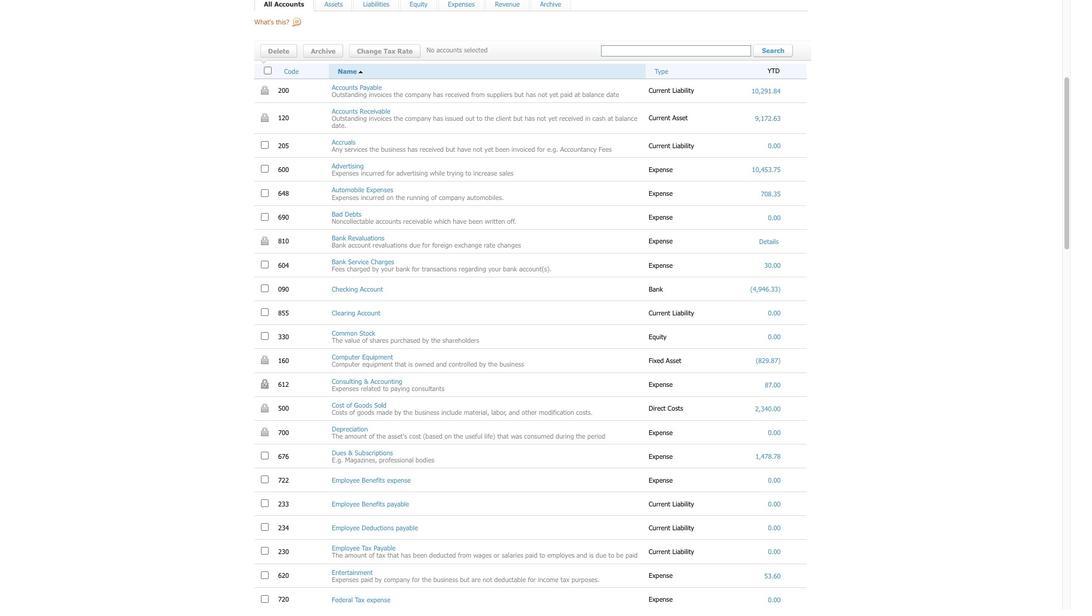 Task type: vqa. For each thing, say whether or not it's contained in the screenshot.
the bottom "been"
yes



Task type: describe. For each thing, give the bounding box(es) containing it.
outstanding for receivable
[[332, 114, 367, 122]]

company inside accounts receivable outstanding invoices the company has issued out to the client but has not yet received in cash at balance date.
[[405, 114, 431, 122]]

consulting & accounting link
[[332, 377, 402, 385]]

was
[[511, 433, 522, 440]]

noncollectable
[[332, 217, 374, 225]]

consumed
[[524, 433, 554, 440]]

expense for bank revaluations bank account revaluations due for foreign exchange rate changes
[[649, 237, 675, 245]]

from inside the employee tax payable the amount of tax that has been deducted from wages or salaries paid to employes and is due to be paid
[[458, 552, 471, 560]]

to inside consulting & accounting expenses related to paying consultants
[[383, 385, 389, 392]]

balance inside the accounts payable outstanding invoices the company has received from suppliers but has not yet paid at balance date
[[582, 90, 604, 98]]

during
[[556, 433, 574, 440]]

clearing account
[[332, 309, 380, 317]]

0.00 for 233
[[768, 501, 781, 508]]

has right suppliers
[[526, 90, 536, 98]]

accounts receivable outstanding invoices the company has issued out to the client but has not yet received in cash at balance date.
[[332, 107, 637, 129]]

for inside bank service charges fees charged by your bank for transactions regarding your bank account(s).
[[412, 265, 420, 273]]

expense for dues & subscriptions e.g. magazines, professional bodies
[[649, 453, 675, 460]]

current for 234
[[649, 524, 670, 532]]

be
[[616, 552, 623, 560]]

for inside accruals any services the business has received but have not yet been invoiced for e.g. accountancy fees
[[537, 145, 545, 153]]

transactions
[[422, 265, 457, 273]]

are
[[472, 576, 481, 584]]

but inside the accounts payable outstanding invoices the company has received from suppliers but has not yet paid at balance date
[[514, 90, 524, 98]]

employee tax payable the amount of tax that has been deducted from wages or salaries paid to employes and is due to be paid
[[332, 545, 638, 560]]

name link
[[338, 67, 643, 77]]

090
[[278, 285, 291, 293]]

600
[[278, 165, 291, 173]]

2 computer from the top
[[332, 361, 360, 368]]

of right cost
[[346, 401, 352, 409]]

0.00 link for 720
[[768, 596, 781, 604]]

subscriptions
[[355, 449, 393, 457]]

the inside depreciation the amount of the asset's cost (based on the useful life) that was consumed during the period
[[332, 433, 343, 440]]

the right the receivable at the left top of page
[[394, 114, 403, 122]]

automobile expenses expenses incurred on the running of company automobiles.
[[332, 186, 504, 201]]

entertainment expenses paid by company for the business but are not deductable for income tax purposes.
[[332, 569, 600, 584]]

search button
[[753, 44, 793, 58]]

0.00 link for 722
[[768, 477, 781, 484]]

0.00 for 230
[[768, 548, 781, 556]]

goods
[[357, 409, 374, 416]]

income
[[538, 576, 559, 584]]

deductable
[[494, 576, 526, 584]]

on inside depreciation the amount of the asset's cost (based on the useful life) that was consumed during the period
[[445, 433, 452, 440]]

foreign
[[432, 241, 452, 249]]

depreciation
[[332, 425, 368, 433]]

cost
[[409, 433, 421, 440]]

accountancy
[[560, 145, 597, 153]]

of inside automobile expenses expenses incurred on the running of company automobiles.
[[431, 193, 437, 201]]

0.00 for 234
[[768, 524, 781, 532]]

of inside the employee tax payable the amount of tax that has been deducted from wages or salaries paid to employes and is due to be paid
[[369, 552, 374, 560]]

the inside the employee tax payable the amount of tax that has been deducted from wages or salaries paid to employes and is due to be paid
[[332, 552, 343, 560]]

invoiced
[[512, 145, 535, 153]]

include
[[441, 409, 462, 416]]

for inside bank revaluations bank account revaluations due for foreign exchange rate changes
[[422, 241, 430, 249]]

tax inside the employee tax payable the amount of tax that has been deducted from wages or salaries paid to employes and is due to be paid
[[377, 552, 385, 560]]

liability for 205
[[672, 142, 694, 149]]

87.00
[[765, 381, 781, 389]]

(4,946.33) link
[[750, 285, 781, 293]]

0.00 link for 690
[[768, 214, 781, 221]]

received inside accruals any services the business has received but have not yet been invoiced for e.g. accountancy fees
[[420, 145, 444, 153]]

708.35 link
[[761, 190, 781, 197]]

received inside accounts receivable outstanding invoices the company has issued out to the client but has not yet received in cash at balance date.
[[559, 114, 583, 122]]

has left issued
[[433, 114, 443, 122]]

invoices for accounts receivable
[[369, 114, 392, 122]]

expense for depreciation the amount of the asset's cost (based on the useful life) that was consumed during the period
[[649, 429, 675, 436]]

to left be at the bottom right
[[609, 552, 614, 560]]

employee benefits payable link
[[332, 501, 409, 508]]

checking account
[[332, 285, 383, 293]]

paid right the salaries
[[525, 552, 537, 560]]

expenses up bad debts link at the left of page
[[332, 193, 359, 201]]

0.00 for 690
[[768, 214, 781, 221]]

employee for employee benefits payable
[[332, 501, 360, 508]]

9 expense from the top
[[649, 476, 675, 484]]

0.00 link for 230
[[768, 548, 781, 556]]

0.00 link for 855
[[768, 309, 781, 317]]

tax for rate
[[384, 47, 395, 55]]

cost of goods sold costs of goods made by the business include material, labor, and other modification costs.
[[332, 401, 593, 416]]

expenses for automobile expenses
[[366, 186, 393, 194]]

archive link
[[303, 44, 343, 58]]

expenses for entertainment
[[332, 576, 359, 584]]

you cannot delete/archive accounts used by fixed assets. image for 700
[[261, 428, 269, 437]]

yet inside accruals any services the business has received but have not yet been invoiced for e.g. accountancy fees
[[485, 145, 493, 153]]

life)
[[484, 433, 495, 440]]

11 expense from the top
[[649, 596, 675, 604]]

accounts for outstanding invoices the company has received from suppliers but has not yet paid at balance date
[[332, 83, 358, 91]]

revaluations
[[348, 234, 385, 242]]

liability for 200
[[672, 86, 694, 94]]

received inside the accounts payable outstanding invoices the company has received from suppliers but has not yet paid at balance date
[[445, 90, 469, 98]]

payable for employee benefits payable
[[387, 501, 409, 508]]

payable inside the accounts payable outstanding invoices the company has received from suppliers but has not yet paid at balance date
[[360, 83, 382, 91]]

you cannot delete/archive system accounts. image for 200
[[261, 86, 269, 95]]

date.
[[332, 122, 347, 129]]

accruals any services the business has received but have not yet been invoiced for e.g. accountancy fees
[[332, 138, 612, 153]]

the inside computer equipment computer equipment that is owned and controlled by the business
[[488, 361, 497, 368]]

benefits for expense
[[362, 477, 385, 484]]

the inside accruals any services the business has received but have not yet been invoiced for e.g. accountancy fees
[[370, 145, 379, 153]]

the left period
[[576, 433, 585, 440]]

you cannot delete/archive accounts used by a repeating transaction. image
[[261, 380, 269, 389]]

running
[[407, 193, 429, 201]]

2 your from the left
[[488, 265, 501, 273]]

2 bank from the left
[[503, 265, 517, 273]]

and inside cost of goods sold costs of goods made by the business include material, labor, and other modification costs.
[[509, 409, 520, 416]]

purchased
[[390, 337, 420, 345]]

receivable
[[403, 217, 432, 225]]

0.00 for 720
[[768, 596, 781, 604]]

from inside the accounts payable outstanding invoices the company has received from suppliers but has not yet paid at balance date
[[471, 90, 485, 98]]

paid inside entertainment expenses paid by company for the business but are not deductable for income tax purposes.
[[361, 576, 373, 584]]

722
[[278, 476, 291, 484]]

but inside accounts receivable outstanding invoices the company has issued out to the client but has not yet received in cash at balance date.
[[513, 114, 523, 122]]

by inside cost of goods sold costs of goods made by the business include material, labor, and other modification costs.
[[394, 409, 401, 416]]

bad debts link
[[332, 210, 361, 218]]

computer equipment link
[[332, 353, 393, 361]]

on inside automobile expenses expenses incurred on the running of company automobiles.
[[386, 193, 394, 201]]

account for clearing account
[[357, 309, 380, 317]]

automobile expenses link
[[332, 186, 393, 194]]

(829.87) link
[[756, 357, 781, 365]]

current liability for 233
[[649, 500, 696, 508]]

bodies
[[416, 456, 434, 464]]

asset's
[[388, 433, 407, 440]]

payable inside the employee tax payable the amount of tax that has been deducted from wages or salaries paid to employes and is due to be paid
[[374, 545, 396, 552]]

sales
[[499, 169, 513, 177]]

has inside accruals any services the business has received but have not yet been invoiced for e.g. accountancy fees
[[408, 145, 418, 153]]

federal
[[332, 596, 353, 604]]

employes
[[547, 552, 574, 560]]

500
[[278, 405, 291, 412]]

at inside accounts receivable outstanding invoices the company has issued out to the client but has not yet received in cash at balance date.
[[608, 114, 613, 122]]

bank service charges link
[[332, 258, 394, 266]]

not inside accruals any services the business has received but have not yet been invoiced for e.g. accountancy fees
[[473, 145, 482, 153]]

(829.87)
[[756, 357, 781, 365]]

search
[[762, 46, 785, 54]]

amount inside depreciation the amount of the asset's cost (based on the useful life) that was consumed during the period
[[345, 433, 367, 440]]

trying
[[447, 169, 464, 177]]

been inside the employee tax payable the amount of tax that has been deducted from wages or salaries paid to employes and is due to be paid
[[413, 552, 427, 560]]

expense for employee benefits expense
[[387, 477, 411, 484]]

due inside the employee tax payable the amount of tax that has been deducted from wages or salaries paid to employes and is due to be paid
[[596, 552, 606, 560]]

855
[[278, 309, 291, 317]]

to left employes
[[540, 552, 545, 560]]

asset for current
[[672, 114, 688, 122]]

equipment
[[362, 361, 393, 368]]

due inside bank revaluations bank account revaluations due for foreign exchange rate changes
[[410, 241, 420, 249]]

bad debts noncollectable accounts receivable which have been written off.
[[332, 210, 516, 225]]

the inside entertainment expenses paid by company for the business but are not deductable for income tax purposes.
[[422, 576, 431, 584]]

receivable
[[360, 107, 390, 115]]

employee for employee deductions payable
[[332, 524, 360, 532]]

1 your from the left
[[381, 265, 394, 273]]

dues
[[332, 449, 346, 457]]

account for checking account
[[360, 285, 383, 293]]

business inside computer equipment computer equipment that is owned and controlled by the business
[[499, 361, 524, 368]]

changes
[[497, 241, 521, 249]]

which
[[434, 217, 451, 225]]

you cannot delete/archive system accounts. image for 810
[[261, 236, 269, 245]]

expense for federal tax expense
[[367, 596, 390, 604]]

by inside computer equipment computer equipment that is owned and controlled by the business
[[479, 361, 486, 368]]

the left the "useful"
[[454, 433, 463, 440]]

employee inside the employee tax payable the amount of tax that has been deducted from wages or salaries paid to employes and is due to be paid
[[332, 545, 360, 552]]

dues & subscriptions e.g. magazines, professional bodies
[[332, 449, 434, 464]]

720
[[278, 596, 291, 604]]

0.00 link for 234
[[768, 524, 781, 532]]

period
[[587, 433, 606, 440]]

30.00
[[764, 262, 781, 269]]

bank service charges fees charged by your bank for transactions regarding your bank account(s).
[[332, 258, 552, 273]]

620
[[278, 572, 291, 580]]

paid right be at the bottom right
[[625, 552, 638, 560]]

0.00 link for 330
[[768, 333, 781, 341]]

accounts payable link
[[332, 83, 382, 91]]

you cannot delete/archive accounts used by a tracked inventory item. image
[[261, 404, 269, 413]]

incurred inside automobile expenses expenses incurred on the running of company automobiles.
[[361, 193, 384, 201]]

name
[[338, 67, 357, 75]]

current liability for 855
[[649, 309, 696, 317]]

current for 205
[[649, 142, 670, 149]]

the inside cost of goods sold costs of goods made by the business include material, labor, and other modification costs.
[[403, 409, 413, 416]]

consulting
[[332, 377, 362, 385]]

to inside advertising expenses incurred for advertising while trying to increase sales
[[466, 169, 471, 177]]

of inside depreciation the amount of the asset's cost (based on the useful life) that was consumed during the period
[[369, 433, 374, 440]]

53.60
[[764, 572, 781, 580]]

10,291.84 link
[[752, 87, 781, 95]]

change
[[357, 47, 382, 55]]

have inside accruals any services the business has received but have not yet been invoiced for e.g. accountancy fees
[[457, 145, 471, 153]]

by inside entertainment expenses paid by company for the business but are not deductable for income tax purposes.
[[375, 576, 382, 584]]

material,
[[464, 409, 489, 416]]



Task type: locate. For each thing, give the bounding box(es) containing it.
not
[[538, 90, 547, 98], [537, 114, 546, 122], [473, 145, 482, 153], [483, 576, 492, 584]]

business down 'consultants'
[[415, 409, 439, 416]]

in
[[585, 114, 590, 122]]

by right purchased
[[422, 337, 429, 345]]

1 vertical spatial payable
[[374, 545, 396, 552]]

been left invoiced on the top of the page
[[495, 145, 510, 153]]

that up 'accounting'
[[395, 361, 406, 368]]

tax for payable
[[362, 545, 372, 552]]

type link
[[655, 67, 668, 75]]

2 vertical spatial yet
[[485, 145, 493, 153]]

payable up deductions
[[387, 501, 409, 508]]

expenses up cost
[[332, 385, 359, 392]]

10 0.00 link from the top
[[768, 596, 781, 604]]

expense for advertising expenses incurred for advertising while trying to increase sales
[[649, 165, 675, 173]]

5 0.00 from the top
[[768, 429, 781, 437]]

accounts down name in the left of the page
[[332, 83, 358, 91]]

2 liability from the top
[[672, 142, 694, 149]]

employee benefits expense link
[[332, 477, 411, 484]]

5 current from the top
[[649, 500, 670, 508]]

received up advertising expenses incurred for advertising while trying to increase sales
[[420, 145, 444, 153]]

but up trying
[[446, 145, 455, 153]]

0 vertical spatial at
[[575, 90, 580, 98]]

0 horizontal spatial bank
[[396, 265, 410, 273]]

accounts inside bad debts noncollectable accounts receivable which have been written off.
[[376, 217, 401, 225]]

has inside the employee tax payable the amount of tax that has been deducted from wages or salaries paid to employes and is due to be paid
[[401, 552, 411, 560]]

0 horizontal spatial fees
[[332, 265, 345, 273]]

1 horizontal spatial due
[[596, 552, 606, 560]]

account
[[348, 241, 371, 249]]

1 vertical spatial that
[[497, 433, 509, 440]]

received left in
[[559, 114, 583, 122]]

wages
[[473, 552, 492, 560]]

0 vertical spatial is
[[408, 361, 413, 368]]

expense right 'federal'
[[367, 596, 390, 604]]

3 the from the top
[[332, 552, 343, 560]]

1 horizontal spatial bank
[[503, 265, 517, 273]]

1 vertical spatial is
[[589, 552, 594, 560]]

1 vertical spatial incurred
[[361, 193, 384, 201]]

on left running
[[386, 193, 394, 201]]

6 current from the top
[[649, 524, 670, 532]]

2 vertical spatial been
[[413, 552, 427, 560]]

expenses inside advertising expenses incurred for advertising while trying to increase sales
[[332, 169, 359, 177]]

fees inside bank service charges fees charged by your bank for transactions regarding your bank account(s).
[[332, 265, 345, 273]]

expenses inside entertainment expenses paid by company for the business but are not deductable for income tax purposes.
[[332, 576, 359, 584]]

not inside the accounts payable outstanding invoices the company has received from suppliers but has not yet paid at balance date
[[538, 90, 547, 98]]

None checkbox
[[264, 66, 272, 74], [261, 141, 269, 149], [261, 165, 269, 173], [261, 285, 269, 293], [261, 309, 269, 316], [261, 452, 269, 460], [261, 476, 269, 484], [261, 572, 269, 579], [264, 66, 272, 74], [261, 141, 269, 149], [261, 165, 269, 173], [261, 285, 269, 293], [261, 309, 269, 316], [261, 452, 269, 460], [261, 476, 269, 484], [261, 572, 269, 579]]

not inside entertainment expenses paid by company for the business but are not deductable for income tax purposes.
[[483, 576, 492, 584]]

0.00 for 700
[[768, 429, 781, 437]]

1 benefits from the top
[[362, 477, 385, 484]]

1 you cannot delete/archive system accounts. image from the top
[[261, 86, 269, 95]]

incurred up the automobile expenses link in the left top of the page
[[361, 169, 384, 177]]

current for 233
[[649, 500, 670, 508]]

3 current liability from the top
[[649, 309, 696, 317]]

0 vertical spatial been
[[495, 145, 510, 153]]

advertising
[[332, 162, 364, 170]]

invoices inside the accounts payable outstanding invoices the company has received from suppliers but has not yet paid at balance date
[[369, 90, 392, 98]]

you cannot delete/archive system accounts. image
[[261, 86, 269, 95], [261, 236, 269, 245]]

bank for bank
[[649, 285, 665, 293]]

has right client
[[525, 114, 535, 122]]

1 current liability from the top
[[649, 86, 696, 94]]

is inside computer equipment computer equipment that is owned and controlled by the business
[[408, 361, 413, 368]]

to
[[477, 114, 483, 122], [466, 169, 471, 177], [383, 385, 389, 392], [540, 552, 545, 560], [609, 552, 614, 560]]

4 employee from the top
[[332, 545, 360, 552]]

1 horizontal spatial at
[[608, 114, 613, 122]]

0 vertical spatial you cannot delete/archive accounts used by fixed assets. image
[[261, 356, 269, 365]]

2 you cannot delete/archive system accounts. image from the top
[[261, 236, 269, 245]]

1 horizontal spatial balance
[[615, 114, 637, 122]]

accounts right no
[[437, 46, 462, 53]]

employee for employee benefits expense
[[332, 477, 360, 484]]

bank
[[396, 265, 410, 273], [503, 265, 517, 273]]

bank inside bank service charges fees charged by your bank for transactions regarding your bank account(s).
[[332, 258, 346, 266]]

that inside computer equipment computer equipment that is owned and controlled by the business
[[395, 361, 406, 368]]

costs.
[[576, 409, 593, 416]]

common stock link
[[332, 330, 375, 337]]

0 vertical spatial payable
[[387, 501, 409, 508]]

3 expense from the top
[[649, 213, 675, 221]]

business right controlled
[[499, 361, 524, 368]]

and inside the employee tax payable the amount of tax that has been deducted from wages or salaries paid to employes and is due to be paid
[[577, 552, 587, 560]]

1 vertical spatial accounts
[[332, 107, 358, 115]]

1 horizontal spatial your
[[488, 265, 501, 273]]

incurred up debts
[[361, 193, 384, 201]]

business inside entertainment expenses paid by company for the business but are not deductable for income tax purposes.
[[433, 576, 458, 584]]

1 vertical spatial have
[[453, 217, 467, 225]]

1 incurred from the top
[[361, 169, 384, 177]]

0 horizontal spatial tax
[[377, 552, 385, 560]]

5 current liability from the top
[[649, 524, 696, 532]]

3 current from the top
[[649, 142, 670, 149]]

to left paying
[[383, 385, 389, 392]]

and inside computer equipment computer equipment that is owned and controlled by the business
[[436, 361, 447, 368]]

1 vertical spatial on
[[445, 433, 452, 440]]

the left running
[[396, 193, 405, 201]]

to right trying
[[466, 169, 471, 177]]

0 horizontal spatial costs
[[332, 409, 347, 416]]

7 current from the top
[[649, 548, 670, 556]]

yet
[[549, 90, 558, 98], [548, 114, 557, 122], [485, 145, 493, 153]]

invoices down accounts payable link
[[369, 114, 392, 122]]

checking account link
[[332, 285, 383, 293]]

0 vertical spatial &
[[364, 377, 368, 385]]

and right employes
[[577, 552, 587, 560]]

by
[[372, 265, 379, 273], [422, 337, 429, 345], [479, 361, 486, 368], [394, 409, 401, 416], [375, 576, 382, 584]]

fees
[[599, 145, 612, 153], [332, 265, 345, 273]]

tax
[[377, 552, 385, 560], [561, 576, 569, 584]]

6 0.00 link from the top
[[768, 477, 781, 484]]

1 vertical spatial accounts
[[376, 217, 401, 225]]

company down trying
[[439, 193, 465, 201]]

liability for 233
[[672, 500, 694, 508]]

current liability for 234
[[649, 524, 696, 532]]

0 vertical spatial from
[[471, 90, 485, 98]]

cost of goods sold link
[[332, 401, 387, 409]]

2 horizontal spatial been
[[495, 145, 510, 153]]

9 0.00 from the top
[[768, 548, 781, 556]]

you cannot delete/archive system accounts. image
[[261, 113, 269, 122]]

the left client
[[485, 114, 494, 122]]

1 vertical spatial tax
[[561, 576, 569, 584]]

invoices up the receivable at the left top of page
[[369, 90, 392, 98]]

1 vertical spatial you cannot delete/archive accounts used by fixed assets. image
[[261, 428, 269, 437]]

advertising
[[396, 169, 428, 177]]

2 horizontal spatial received
[[559, 114, 583, 122]]

the inside common stock the value of shares purchased by the shareholders
[[332, 337, 343, 345]]

employee down e.g.
[[332, 477, 360, 484]]

1 accounts from the top
[[332, 83, 358, 91]]

sold
[[374, 401, 387, 409]]

company
[[405, 90, 431, 98], [405, 114, 431, 122], [439, 193, 465, 201], [384, 576, 410, 584]]

1 horizontal spatial &
[[364, 377, 368, 385]]

4 liability from the top
[[672, 500, 694, 508]]

9 0.00 link from the top
[[768, 548, 781, 556]]

on right (based
[[445, 433, 452, 440]]

charged
[[347, 265, 370, 273]]

expense down professional
[[387, 477, 411, 484]]

other
[[522, 409, 537, 416]]

business inside accruals any services the business has received but have not yet been invoiced for e.g. accountancy fees
[[381, 145, 406, 153]]

1 vertical spatial tax
[[362, 545, 372, 552]]

1 vertical spatial from
[[458, 552, 471, 560]]

by inside bank service charges fees charged by your bank for transactions regarding your bank account(s).
[[372, 265, 379, 273]]

1 vertical spatial &
[[348, 449, 353, 457]]

e.g.
[[332, 456, 343, 464]]

current liability
[[649, 86, 696, 94], [649, 142, 696, 149], [649, 309, 696, 317], [649, 500, 696, 508], [649, 524, 696, 532], [649, 548, 696, 556]]

cost
[[332, 401, 344, 409]]

is inside the employee tax payable the amount of tax that has been deducted from wages or salaries paid to employes and is due to be paid
[[589, 552, 594, 560]]

6 expense from the top
[[649, 381, 675, 388]]

automobiles.
[[467, 193, 504, 201]]

expenses for advertising
[[332, 169, 359, 177]]

8 0.00 link from the top
[[768, 524, 781, 532]]

costs inside cost of goods sold costs of goods made by the business include material, labor, and other modification costs.
[[332, 409, 347, 416]]

account up stock
[[357, 309, 380, 317]]

3 0.00 from the top
[[768, 309, 781, 317]]

1 horizontal spatial and
[[509, 409, 520, 416]]

1 you cannot delete/archive accounts used by fixed assets. image from the top
[[261, 356, 269, 365]]

2 vertical spatial that
[[387, 552, 399, 560]]

1 horizontal spatial fees
[[599, 145, 612, 153]]

6 0.00 from the top
[[768, 477, 781, 484]]

outstanding for payable
[[332, 90, 367, 98]]

0 vertical spatial asset
[[672, 114, 688, 122]]

10 expense from the top
[[649, 572, 675, 580]]

liability for 855
[[672, 309, 694, 317]]

been inside bad debts noncollectable accounts receivable which have been written off.
[[469, 217, 483, 225]]

1 vertical spatial received
[[559, 114, 583, 122]]

0 vertical spatial benefits
[[362, 477, 385, 484]]

5 0.00 link from the top
[[768, 429, 781, 437]]

account down charged
[[360, 285, 383, 293]]

& for consulting
[[364, 377, 368, 385]]

10,453.75
[[752, 166, 781, 174]]

paid inside the accounts payable outstanding invoices the company has received from suppliers but has not yet paid at balance date
[[560, 90, 573, 98]]

1 invoices from the top
[[369, 90, 392, 98]]

0 horizontal spatial and
[[436, 361, 447, 368]]

salaries
[[502, 552, 523, 560]]

1 the from the top
[[332, 337, 343, 345]]

2 accounts from the top
[[332, 107, 358, 115]]

invoices for accounts payable
[[369, 90, 392, 98]]

but right suppliers
[[514, 90, 524, 98]]

not up increase at the left top of the page
[[473, 145, 482, 153]]

liability for 230
[[672, 548, 694, 556]]

2 vertical spatial the
[[332, 552, 343, 560]]

but left the are
[[460, 576, 470, 584]]

2 invoices from the top
[[369, 114, 392, 122]]

not inside accounts receivable outstanding invoices the company has issued out to the client but has not yet received in cash at balance date.
[[537, 114, 546, 122]]

details
[[759, 238, 781, 245]]

payable right deductions
[[396, 524, 418, 532]]

is up purposes.
[[589, 552, 594, 560]]

0 horizontal spatial balance
[[582, 90, 604, 98]]

accounts for outstanding invoices the company has issued out to the client but has not yet received in cash at balance date.
[[332, 107, 358, 115]]

invoices inside accounts receivable outstanding invoices the company has issued out to the client but has not yet received in cash at balance date.
[[369, 114, 392, 122]]

1 vertical spatial outstanding
[[332, 114, 367, 122]]

1 horizontal spatial accounts
[[437, 46, 462, 53]]

tax inside entertainment expenses paid by company for the business but are not deductable for income tax purposes.
[[561, 576, 569, 584]]

bank for bank revaluations bank account revaluations due for foreign exchange rate changes
[[332, 234, 346, 242]]

yet up increase at the left top of the page
[[485, 145, 493, 153]]

0.00 link for 233
[[768, 501, 781, 508]]

648
[[278, 189, 291, 197]]

fees inside accruals any services the business has received but have not yet been invoiced for e.g. accountancy fees
[[599, 145, 612, 153]]

0 vertical spatial yet
[[549, 90, 558, 98]]

and right owned
[[436, 361, 447, 368]]

1 vertical spatial due
[[596, 552, 606, 560]]

accounts up date.
[[332, 107, 358, 115]]

& for dues
[[348, 449, 353, 457]]

1 vertical spatial the
[[332, 433, 343, 440]]

5 expense from the top
[[649, 261, 675, 269]]

that inside the employee tax payable the amount of tax that has been deducted from wages or salaries paid to employes and is due to be paid
[[387, 552, 399, 560]]

0 vertical spatial due
[[410, 241, 420, 249]]

of left goods
[[349, 409, 355, 416]]

expenses up automobile
[[332, 169, 359, 177]]

1 computer from the top
[[332, 353, 360, 361]]

by up federal tax expense
[[375, 576, 382, 584]]

issued
[[445, 114, 463, 122]]

outstanding inside the accounts payable outstanding invoices the company has received from suppliers but has not yet paid at balance date
[[332, 90, 367, 98]]

yet inside accounts receivable outstanding invoices the company has issued out to the client but has not yet received in cash at balance date.
[[548, 114, 557, 122]]

expense for automobile expenses expenses incurred on the running of company automobiles.
[[649, 189, 675, 197]]

the inside automobile expenses expenses incurred on the running of company automobiles.
[[396, 193, 405, 201]]

0 vertical spatial balance
[[582, 90, 604, 98]]

computer down 'value'
[[332, 353, 360, 361]]

expense for consulting & accounting expenses related to paying consultants
[[649, 381, 675, 388]]

accounts payable outstanding invoices the company has received from suppliers but has not yet paid at balance date
[[332, 83, 619, 98]]

has
[[433, 90, 443, 98], [526, 90, 536, 98], [433, 114, 443, 122], [525, 114, 535, 122], [408, 145, 418, 153], [401, 552, 411, 560]]

None text field
[[601, 45, 751, 56]]

code
[[284, 67, 299, 75]]

0.00 for 330
[[768, 333, 781, 341]]

tax
[[384, 47, 395, 55], [362, 545, 372, 552], [355, 596, 365, 604]]

0 vertical spatial the
[[332, 337, 343, 345]]

yet inside the accounts payable outstanding invoices the company has received from suppliers but has not yet paid at balance date
[[549, 90, 558, 98]]

2 0.00 from the top
[[768, 214, 781, 221]]

1 vertical spatial balance
[[615, 114, 637, 122]]

benefits up the 'employee deductions payable'
[[362, 501, 385, 508]]

2 vertical spatial and
[[577, 552, 587, 560]]

for
[[537, 145, 545, 153], [386, 169, 394, 177], [422, 241, 430, 249], [412, 265, 420, 273], [412, 576, 420, 584], [528, 576, 536, 584]]

company inside entertainment expenses paid by company for the business but are not deductable for income tax purposes.
[[384, 576, 410, 584]]

2 outstanding from the top
[[332, 114, 367, 122]]

0 horizontal spatial due
[[410, 241, 420, 249]]

incurred
[[361, 169, 384, 177], [361, 193, 384, 201]]

0 horizontal spatial received
[[420, 145, 444, 153]]

7 0.00 link from the top
[[768, 501, 781, 508]]

at left date
[[575, 90, 580, 98]]

1 horizontal spatial on
[[445, 433, 452, 440]]

from left wages
[[458, 552, 471, 560]]

on
[[386, 193, 394, 201], [445, 433, 452, 440]]

the right accounts payable link
[[394, 90, 403, 98]]

advertising expenses incurred for advertising while trying to increase sales
[[332, 162, 513, 177]]

current for 200
[[649, 86, 670, 94]]

expenses right automobile
[[366, 186, 393, 194]]

you cannot delete/archive system accounts. image left 810
[[261, 236, 269, 245]]

5 liability from the top
[[672, 524, 694, 532]]

is left owned
[[408, 361, 413, 368]]

has down no
[[433, 90, 443, 98]]

0 vertical spatial expense
[[387, 477, 411, 484]]

been left 'written'
[[469, 217, 483, 225]]

the left asset's
[[377, 433, 386, 440]]

(4,946.33)
[[750, 285, 781, 293]]

bank for bank service charges fees charged by your bank for transactions regarding your bank account(s).
[[332, 258, 346, 266]]

payable down deductions
[[374, 545, 396, 552]]

incurred inside advertising expenses incurred for advertising while trying to increase sales
[[361, 169, 384, 177]]

employee benefits expense
[[332, 477, 411, 484]]

3 liability from the top
[[672, 309, 694, 317]]

0 vertical spatial on
[[386, 193, 394, 201]]

3 employee from the top
[[332, 524, 360, 532]]

1 outstanding from the top
[[332, 90, 367, 98]]

clearing account link
[[332, 309, 380, 317]]

8 expense from the top
[[649, 453, 675, 460]]

7 0.00 from the top
[[768, 501, 781, 508]]

1 0.00 link from the top
[[768, 142, 781, 150]]

current liability for 230
[[649, 548, 696, 556]]

2 the from the top
[[332, 433, 343, 440]]

& inside dues & subscriptions e.g. magazines, professional bodies
[[348, 449, 353, 457]]

0 vertical spatial account
[[360, 285, 383, 293]]

0 vertical spatial outstanding
[[332, 90, 367, 98]]

you cannot delete/archive accounts used by fixed assets. image
[[261, 356, 269, 365], [261, 428, 269, 437]]

outstanding up accounts receivable link
[[332, 90, 367, 98]]

1 vertical spatial fees
[[332, 265, 345, 273]]

business inside cost of goods sold costs of goods made by the business include material, labor, and other modification costs.
[[415, 409, 439, 416]]

federal tax expense
[[332, 596, 390, 604]]

tax left rate
[[384, 47, 395, 55]]

1 horizontal spatial tax
[[561, 576, 569, 584]]

ytd
[[768, 67, 780, 75]]

of up 'subscriptions'
[[369, 433, 374, 440]]

of right 'value'
[[362, 337, 368, 345]]

paid up federal tax expense link
[[361, 576, 373, 584]]

330
[[278, 333, 291, 341]]

0.00 for 855
[[768, 309, 781, 317]]

bank revaluations link
[[332, 234, 385, 242]]

0 horizontal spatial &
[[348, 449, 353, 457]]

by right charged
[[372, 265, 379, 273]]

expense for bad debts noncollectable accounts receivable which have been written off.
[[649, 213, 675, 221]]

1 vertical spatial invoices
[[369, 114, 392, 122]]

to inside accounts receivable outstanding invoices the company has issued out to the client but has not yet received in cash at balance date.
[[477, 114, 483, 122]]

company inside automobile expenses expenses incurred on the running of company automobiles.
[[439, 193, 465, 201]]

2 current liability from the top
[[649, 142, 696, 149]]

87.00 link
[[765, 381, 781, 389]]

of inside common stock the value of shares purchased by the shareholders
[[362, 337, 368, 345]]

the up computer equipment computer equipment that is owned and controlled by the business
[[431, 337, 440, 345]]

current
[[649, 86, 670, 94], [649, 114, 670, 122], [649, 142, 670, 149], [649, 309, 670, 317], [649, 500, 670, 508], [649, 524, 670, 532], [649, 548, 670, 556]]

1 expense from the top
[[649, 165, 675, 173]]

0 vertical spatial fees
[[599, 145, 612, 153]]

1 bank from the left
[[396, 265, 410, 273]]

entertainment
[[332, 569, 373, 576]]

service
[[348, 258, 369, 266]]

2 current from the top
[[649, 114, 670, 122]]

employee benefits payable
[[332, 501, 409, 508]]

not right client
[[537, 114, 546, 122]]

1 horizontal spatial costs
[[668, 405, 683, 412]]

accounts inside the accounts payable outstanding invoices the company has received from suppliers but has not yet paid at balance date
[[332, 83, 358, 91]]

fees right "accountancy"
[[599, 145, 612, 153]]

amount up dues & subscriptions link
[[345, 433, 367, 440]]

1 vertical spatial account
[[357, 309, 380, 317]]

employee up entertainment
[[332, 545, 360, 552]]

that down deductions
[[387, 552, 399, 560]]

2 you cannot delete/archive accounts used by fixed assets. image from the top
[[261, 428, 269, 437]]

dues & subscriptions link
[[332, 449, 393, 457]]

6 current liability from the top
[[649, 548, 696, 556]]

computer up consulting
[[332, 361, 360, 368]]

1 0.00 from the top
[[768, 142, 781, 150]]

current liability for 205
[[649, 142, 696, 149]]

common
[[332, 330, 358, 337]]

company inside the accounts payable outstanding invoices the company has received from suppliers but has not yet paid at balance date
[[405, 90, 431, 98]]

current for 855
[[649, 309, 670, 317]]

4 current from the top
[[649, 309, 670, 317]]

tax right 'federal'
[[355, 596, 365, 604]]

paying
[[391, 385, 410, 392]]

0 horizontal spatial accounts
[[376, 217, 401, 225]]

2 benefits from the top
[[362, 501, 385, 508]]

current for 120
[[649, 114, 670, 122]]

magazines,
[[345, 456, 377, 464]]

0 vertical spatial that
[[395, 361, 406, 368]]

0 vertical spatial tax
[[384, 47, 395, 55]]

paid left date
[[560, 90, 573, 98]]

asset for fixed
[[666, 357, 681, 365]]

has left deducted
[[401, 552, 411, 560]]

yet up e.g.
[[548, 114, 557, 122]]

debts
[[345, 210, 361, 218]]

700
[[278, 429, 291, 436]]

been inside accruals any services the business has received but have not yet been invoiced for e.g. accountancy fees
[[495, 145, 510, 153]]

4 expense from the top
[[649, 237, 675, 245]]

the inside the accounts payable outstanding invoices the company has received from suppliers but has not yet paid at balance date
[[394, 90, 403, 98]]

owned
[[415, 361, 434, 368]]

benefits
[[362, 477, 385, 484], [362, 501, 385, 508]]

1 vertical spatial amount
[[345, 552, 367, 560]]

balance
[[582, 90, 604, 98], [615, 114, 637, 122]]

expense
[[649, 165, 675, 173], [649, 189, 675, 197], [649, 213, 675, 221], [649, 237, 675, 245], [649, 261, 675, 269], [649, 381, 675, 388], [649, 429, 675, 436], [649, 453, 675, 460], [649, 476, 675, 484], [649, 572, 675, 580], [649, 596, 675, 604]]

balance left date
[[582, 90, 604, 98]]

2 horizontal spatial and
[[577, 552, 587, 560]]

any
[[332, 145, 343, 153]]

4 0.00 link from the top
[[768, 333, 781, 341]]

but right client
[[513, 114, 523, 122]]

current liability for 200
[[649, 86, 696, 94]]

0 vertical spatial accounts
[[332, 83, 358, 91]]

expense for bank service charges fees charged by your bank for transactions regarding your bank account(s).
[[649, 261, 675, 269]]

1 vertical spatial payable
[[396, 524, 418, 532]]

fees left charged
[[332, 265, 345, 273]]

employee down employee benefits expense
[[332, 501, 360, 508]]

consultants
[[412, 385, 444, 392]]

1 vertical spatial benefits
[[362, 501, 385, 508]]

1 vertical spatial at
[[608, 114, 613, 122]]

revaluations
[[373, 241, 407, 249]]

benefits down magazines,
[[362, 477, 385, 484]]

& right dues
[[348, 449, 353, 457]]

direct costs
[[649, 405, 685, 412]]

but inside accruals any services the business has received but have not yet been invoiced for e.g. accountancy fees
[[446, 145, 455, 153]]

0 vertical spatial you cannot delete/archive system accounts. image
[[261, 86, 269, 95]]

2 vertical spatial received
[[420, 145, 444, 153]]

2 employee from the top
[[332, 501, 360, 508]]

0 vertical spatial payable
[[360, 83, 382, 91]]

2 expense from the top
[[649, 189, 675, 197]]

4 0.00 from the top
[[768, 333, 781, 341]]

bank down changes
[[503, 265, 517, 273]]

you cannot delete/archive accounts used by fixed assets. image left 700
[[261, 428, 269, 437]]

205
[[278, 142, 291, 149]]

from left suppliers
[[471, 90, 485, 98]]

at inside the accounts payable outstanding invoices the company has received from suppliers but has not yet paid at balance date
[[575, 90, 580, 98]]

by inside common stock the value of shares purchased by the shareholders
[[422, 337, 429, 345]]

made
[[376, 409, 392, 416]]

0 vertical spatial accounts
[[437, 46, 462, 53]]

amount inside the employee tax payable the amount of tax that has been deducted from wages or salaries paid to employes and is due to be paid
[[345, 552, 367, 560]]

have inside bad debts noncollectable accounts receivable which have been written off.
[[453, 217, 467, 225]]

8 0.00 from the top
[[768, 524, 781, 532]]

tax inside the employee tax payable the amount of tax that has been deducted from wages or salaries paid to employes and is due to be paid
[[362, 545, 372, 552]]

0 vertical spatial and
[[436, 361, 447, 368]]

2 vertical spatial tax
[[355, 596, 365, 604]]

0 horizontal spatial your
[[381, 265, 394, 273]]

the inside common stock the value of shares purchased by the shareholders
[[431, 337, 440, 345]]

rate
[[484, 241, 495, 249]]

0 vertical spatial incurred
[[361, 169, 384, 177]]

6 liability from the top
[[672, 548, 694, 556]]

of right running
[[431, 193, 437, 201]]

balance inside accounts receivable outstanding invoices the company has issued out to the client but has not yet received in cash at balance date.
[[615, 114, 637, 122]]

for inside advertising expenses incurred for advertising while trying to increase sales
[[386, 169, 394, 177]]

7 expense from the top
[[649, 429, 675, 436]]

code link
[[284, 67, 299, 75]]

53.60 link
[[764, 572, 781, 580]]

expense for entertainment expenses paid by company for the business but are not deductable for income tax purposes.
[[649, 572, 675, 580]]

the left 'value'
[[332, 337, 343, 345]]

1 amount from the top
[[345, 433, 367, 440]]

0.00 for 205
[[768, 142, 781, 150]]

& inside consulting & accounting expenses related to paying consultants
[[364, 377, 368, 385]]

0.00 for 722
[[768, 477, 781, 484]]

goods
[[354, 401, 372, 409]]

has up advertising expenses incurred for advertising while trying to increase sales
[[408, 145, 418, 153]]

10,453.75 link
[[752, 166, 781, 174]]

expenses inside consulting & accounting expenses related to paying consultants
[[332, 385, 359, 392]]

10 0.00 from the top
[[768, 596, 781, 604]]

costs up depreciation link
[[332, 409, 347, 416]]

delete link
[[260, 44, 297, 58]]

due left be at the bottom right
[[596, 552, 606, 560]]

1 vertical spatial you cannot delete/archive system accounts. image
[[261, 236, 269, 245]]

1,478.78
[[755, 453, 781, 461]]

3 0.00 link from the top
[[768, 309, 781, 317]]

you cannot delete/archive system accounts. image left 200
[[261, 86, 269, 95]]

liability for 234
[[672, 524, 694, 532]]

employee deductions payable
[[332, 524, 418, 532]]

2 incurred from the top
[[361, 193, 384, 201]]

1 current from the top
[[649, 86, 670, 94]]

1 vertical spatial and
[[509, 409, 520, 416]]

you cannot delete/archive accounts used by fixed assets. image left 160
[[261, 356, 269, 365]]

1 employee from the top
[[332, 477, 360, 484]]

shareholders
[[443, 337, 479, 345]]

but inside entertainment expenses paid by company for the business but are not deductable for income tax purposes.
[[460, 576, 470, 584]]

written
[[485, 217, 505, 225]]

that inside depreciation the amount of the asset's cost (based on the useful life) that was consumed during the period
[[497, 433, 509, 440]]

0 horizontal spatial been
[[413, 552, 427, 560]]

amount up entertainment
[[345, 552, 367, 560]]

tax down deductions
[[377, 552, 385, 560]]

you cannot delete/archive accounts used by fixed assets. image for 160
[[261, 356, 269, 365]]

accounts inside accounts receivable outstanding invoices the company has issued out to the client but has not yet received in cash at balance date.
[[332, 107, 358, 115]]

and left other
[[509, 409, 520, 416]]

have right which
[[453, 217, 467, 225]]

4 current liability from the top
[[649, 500, 696, 508]]

benefits for payable
[[362, 501, 385, 508]]

selected
[[464, 46, 488, 53]]

1 horizontal spatial received
[[445, 90, 469, 98]]

(based
[[423, 433, 442, 440]]

0 horizontal spatial is
[[408, 361, 413, 368]]

1 vertical spatial asset
[[666, 357, 681, 365]]

0 vertical spatial received
[[445, 90, 469, 98]]

accounts
[[437, 46, 462, 53], [376, 217, 401, 225]]

1 vertical spatial been
[[469, 217, 483, 225]]

1 horizontal spatial is
[[589, 552, 594, 560]]

while
[[430, 169, 445, 177]]

0 horizontal spatial at
[[575, 90, 580, 98]]

1 vertical spatial expense
[[367, 596, 390, 604]]

clearing
[[332, 309, 355, 317]]

0 horizontal spatial on
[[386, 193, 394, 201]]

1 horizontal spatial been
[[469, 217, 483, 225]]

120
[[278, 114, 291, 122]]

2 amount from the top
[[345, 552, 367, 560]]

the right made
[[403, 409, 413, 416]]

payable for employee deductions payable
[[396, 524, 418, 532]]

not right suppliers
[[538, 90, 547, 98]]

outstanding inside accounts receivable outstanding invoices the company has issued out to the client but has not yet received in cash at balance date.
[[332, 114, 367, 122]]

1 vertical spatial yet
[[548, 114, 557, 122]]

0.00 link for 205
[[768, 142, 781, 150]]

& right consulting
[[364, 377, 368, 385]]

None checkbox
[[261, 189, 269, 197], [261, 213, 269, 221], [261, 261, 269, 269], [261, 333, 269, 340], [261, 500, 269, 508], [261, 524, 269, 532], [261, 548, 269, 555], [261, 596, 269, 603], [261, 189, 269, 197], [261, 213, 269, 221], [261, 261, 269, 269], [261, 333, 269, 340], [261, 500, 269, 508], [261, 524, 269, 532], [261, 548, 269, 555], [261, 596, 269, 603]]

0 vertical spatial tax
[[377, 552, 385, 560]]

1 liability from the top
[[672, 86, 694, 94]]

current for 230
[[649, 548, 670, 556]]

0 vertical spatial have
[[457, 145, 471, 153]]

2 0.00 link from the top
[[768, 214, 781, 221]]

tax for expense
[[355, 596, 365, 604]]

0.00 link for 700
[[768, 429, 781, 437]]



